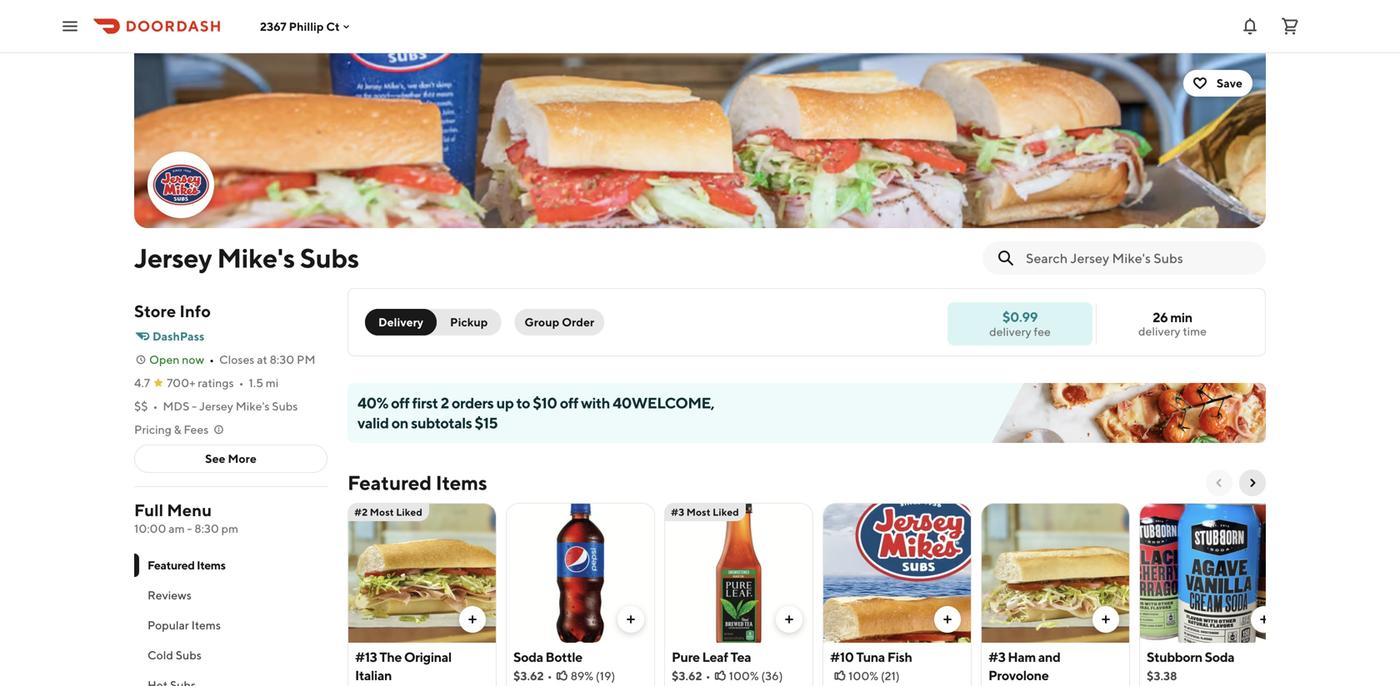 Task type: locate. For each thing, give the bounding box(es) containing it.
notification bell image
[[1240, 16, 1260, 36]]

2 add item to cart image from the left
[[783, 614, 796, 627]]

$0.99
[[1003, 309, 1038, 325]]

1 horizontal spatial 8:30
[[270, 353, 294, 367]]

1 vertical spatial mike's
[[236, 400, 270, 413]]

featured inside heading
[[348, 471, 432, 495]]

pm
[[221, 522, 238, 536]]

2 100% from the left
[[849, 670, 879, 684]]

group order button
[[515, 309, 605, 336]]

popular items
[[148, 619, 221, 633]]

0 horizontal spatial #3
[[671, 507, 685, 519]]

• right now
[[209, 353, 214, 367]]

items inside heading
[[436, 471, 487, 495]]

1 horizontal spatial add item to cart image
[[941, 614, 955, 627]]

soda left bottle
[[514, 650, 543, 666]]

- right am
[[187, 522, 192, 536]]

0 vertical spatial jersey
[[134, 243, 212, 274]]

#10 tuna fish
[[830, 650, 912, 666]]

0 vertical spatial items
[[436, 471, 487, 495]]

cold subs button
[[134, 641, 328, 671]]

$$ • mds - jersey mike's subs
[[134, 400, 298, 413]]

off up 'on'
[[391, 394, 410, 412]]

0 horizontal spatial most
[[370, 507, 394, 519]]

2 liked from the left
[[713, 507, 739, 519]]

8:30 left pm in the left of the page
[[194, 522, 219, 536]]

40welcome,
[[613, 394, 715, 412]]

• down pure leaf tea
[[706, 670, 711, 684]]

2 vertical spatial items
[[191, 619, 221, 633]]

info
[[180, 302, 211, 321]]

1 horizontal spatial $3.62
[[672, 670, 702, 684]]

0 horizontal spatial add item to cart image
[[624, 614, 638, 627]]

order methods option group
[[365, 309, 501, 336]]

jersey mike's subs image
[[134, 53, 1266, 228], [149, 153, 213, 217]]

1 100% from the left
[[729, 670, 759, 684]]

featured
[[348, 471, 432, 495], [148, 559, 195, 573]]

(36)
[[761, 670, 783, 684]]

0 horizontal spatial featured items
[[148, 559, 226, 573]]

0 vertical spatial -
[[192, 400, 197, 413]]

$3.62 down soda bottle
[[514, 670, 544, 684]]

1 vertical spatial 8:30
[[194, 522, 219, 536]]

1 vertical spatial jersey
[[199, 400, 233, 413]]

1 vertical spatial featured
[[148, 559, 195, 573]]

0 vertical spatial mike's
[[217, 243, 295, 274]]

0 horizontal spatial delivery
[[990, 325, 1032, 339]]

jersey
[[134, 243, 212, 274], [199, 400, 233, 413]]

add item to cart image for stubborn soda
[[1258, 614, 1271, 627]]

add item to cart image inside #3 ham and provolone "button"
[[1100, 614, 1113, 627]]

time
[[1183, 325, 1207, 338]]

delivery left "time"
[[1139, 325, 1181, 338]]

soda bottle
[[514, 650, 583, 666]]

2 $3.62 from the left
[[672, 670, 702, 684]]

with
[[581, 394, 610, 412]]

$10
[[533, 394, 557, 412]]

closes
[[219, 353, 255, 367]]

1 vertical spatial -
[[187, 522, 192, 536]]

1 add item to cart image from the left
[[624, 614, 638, 627]]

delivery
[[1139, 325, 1181, 338], [990, 325, 1032, 339]]

items
[[436, 471, 487, 495], [197, 559, 226, 573], [191, 619, 221, 633]]

1 horizontal spatial featured
[[348, 471, 432, 495]]

am
[[169, 522, 185, 536]]

- right the mds
[[192, 400, 197, 413]]

1 horizontal spatial soda
[[1205, 650, 1235, 666]]

1 horizontal spatial most
[[687, 507, 711, 519]]

jersey mike's subs
[[134, 243, 359, 274]]

subtotals
[[411, 414, 472, 432]]

mike's
[[217, 243, 295, 274], [236, 400, 270, 413]]

see more button
[[135, 446, 327, 473]]

1.5 mi
[[249, 376, 279, 390]]

1 vertical spatial #3
[[989, 650, 1006, 666]]

menu
[[167, 501, 212, 521]]

(21)
[[881, 670, 900, 684]]

2 most from the left
[[687, 507, 711, 519]]

items right popular
[[191, 619, 221, 633]]

reviews
[[148, 589, 192, 603]]

featured items
[[348, 471, 487, 495], [148, 559, 226, 573]]

featured items up reviews
[[148, 559, 226, 573]]

items up the reviews button
[[197, 559, 226, 573]]

0 horizontal spatial add item to cart image
[[466, 614, 479, 627]]

1 vertical spatial items
[[197, 559, 226, 573]]

1 horizontal spatial #3
[[989, 650, 1006, 666]]

2
[[441, 394, 449, 412]]

add item to cart image for pure leaf tea "image" on the bottom of the page
[[783, 614, 796, 627]]

items down subtotals on the bottom
[[436, 471, 487, 495]]

mi
[[266, 376, 279, 390]]

subs
[[300, 243, 359, 274], [272, 400, 298, 413], [176, 649, 202, 663]]

1 horizontal spatial off
[[560, 394, 578, 412]]

stubborn soda image
[[1140, 504, 1288, 644]]

#3
[[671, 507, 685, 519], [989, 650, 1006, 666]]

featured items up #2 most liked
[[348, 471, 487, 495]]

0 horizontal spatial $3.62
[[514, 670, 544, 684]]

2 horizontal spatial add item to cart image
[[1100, 614, 1113, 627]]

fee
[[1034, 325, 1051, 339]]

min
[[1171, 310, 1193, 326]]

soda right the stubborn
[[1205, 650, 1235, 666]]

liked
[[396, 507, 423, 519], [713, 507, 739, 519]]

100% (21)
[[849, 670, 900, 684]]

most for #2
[[370, 507, 394, 519]]

soda
[[514, 650, 543, 666], [1205, 650, 1235, 666]]

0 horizontal spatial off
[[391, 394, 410, 412]]

jersey down ratings
[[199, 400, 233, 413]]

next button of carousel image
[[1246, 477, 1260, 490]]

1 vertical spatial featured items
[[148, 559, 226, 573]]

ratings
[[198, 376, 234, 390]]

1 horizontal spatial add item to cart image
[[783, 614, 796, 627]]

1 horizontal spatial liked
[[713, 507, 739, 519]]

Delivery radio
[[365, 309, 437, 336]]

2 add item to cart image from the left
[[941, 614, 955, 627]]

1 horizontal spatial featured items
[[348, 471, 487, 495]]

-
[[192, 400, 197, 413], [187, 522, 192, 536]]

orders
[[452, 394, 494, 412]]

$3.62 for pure
[[672, 670, 702, 684]]

100%
[[729, 670, 759, 684], [849, 670, 879, 684]]

26 min delivery time
[[1139, 310, 1207, 338]]

0 horizontal spatial soda
[[514, 650, 543, 666]]

0 vertical spatial #3
[[671, 507, 685, 519]]

most for #3
[[687, 507, 711, 519]]

#3 inside #3 ham and provolone
[[989, 650, 1006, 666]]

jersey up store info in the left of the page
[[134, 243, 212, 274]]

1 vertical spatial subs
[[272, 400, 298, 413]]

1 liked from the left
[[396, 507, 423, 519]]

1 most from the left
[[370, 507, 394, 519]]

0 horizontal spatial 8:30
[[194, 522, 219, 536]]

fees
[[184, 423, 209, 437]]

2 soda from the left
[[1205, 650, 1235, 666]]

$$
[[134, 400, 148, 413]]

Pickup radio
[[427, 309, 501, 336]]

open
[[149, 353, 180, 367]]

#3 for #3 most liked
[[671, 507, 685, 519]]

featured up reviews
[[148, 559, 195, 573]]

1 horizontal spatial 100%
[[849, 670, 879, 684]]

add item to cart image
[[466, 614, 479, 627], [941, 614, 955, 627], [1258, 614, 1271, 627]]

featured up #2 most liked
[[348, 471, 432, 495]]

leaf
[[702, 650, 728, 666]]

pricing & fees
[[134, 423, 209, 437]]

delivery left fee
[[990, 325, 1032, 339]]

10:00
[[134, 522, 166, 536]]

#13 the original italian image
[[348, 504, 496, 644]]

3 add item to cart image from the left
[[1258, 614, 1271, 627]]

bottle
[[546, 650, 583, 666]]

off right the $10
[[560, 394, 578, 412]]

2 horizontal spatial subs
[[300, 243, 359, 274]]

0 horizontal spatial 100%
[[729, 670, 759, 684]]

100% down tea
[[729, 670, 759, 684]]

2 horizontal spatial add item to cart image
[[1258, 614, 1271, 627]]

0 horizontal spatial featured
[[148, 559, 195, 573]]

1 horizontal spatial delivery
[[1139, 325, 1181, 338]]

&
[[174, 423, 181, 437]]

0 vertical spatial featured items
[[348, 471, 487, 495]]

mds
[[163, 400, 190, 413]]

0 horizontal spatial liked
[[396, 507, 423, 519]]

100% down the tuna
[[849, 670, 879, 684]]

100% for 100% (36)
[[729, 670, 759, 684]]

up
[[496, 394, 514, 412]]

subs inside button
[[176, 649, 202, 663]]

at
[[257, 353, 267, 367]]

8:30 right at
[[270, 353, 294, 367]]

2 vertical spatial subs
[[176, 649, 202, 663]]

$3.62 down pure
[[672, 670, 702, 684]]

#13
[[355, 650, 377, 666]]

1 $3.62 from the left
[[514, 670, 544, 684]]

#2 most liked
[[354, 507, 423, 519]]

700+
[[167, 376, 195, 390]]

0 vertical spatial featured
[[348, 471, 432, 495]]

add item to cart image
[[624, 614, 638, 627], [783, 614, 796, 627], [1100, 614, 1113, 627]]

add item to cart image for #3 ham and provolone image
[[1100, 614, 1113, 627]]

2367 phillip ct
[[260, 19, 340, 33]]

#3 ham and provolone button
[[981, 504, 1130, 687]]

0 horizontal spatial subs
[[176, 649, 202, 663]]

full
[[134, 501, 163, 521]]

3 add item to cart image from the left
[[1100, 614, 1113, 627]]



Task type: vqa. For each thing, say whether or not it's contained in the screenshot.
the Budget
no



Task type: describe. For each thing, give the bounding box(es) containing it.
popular
[[148, 619, 189, 633]]

see more
[[205, 452, 257, 466]]

tea
[[731, 650, 751, 666]]

40%
[[358, 394, 388, 412]]

#3 ham and provolone image
[[982, 504, 1130, 644]]

• closes at 8:30 pm
[[209, 353, 316, 367]]

valid
[[358, 414, 389, 432]]

#3 most liked
[[671, 507, 739, 519]]

ct
[[326, 19, 340, 33]]

Item Search search field
[[1026, 249, 1253, 268]]

pure leaf tea image
[[665, 504, 813, 644]]

$0.99 delivery fee
[[990, 309, 1051, 339]]

0 items, open order cart image
[[1280, 16, 1300, 36]]

previous button of carousel image
[[1213, 477, 1226, 490]]

items inside button
[[191, 619, 221, 633]]

700+ ratings •
[[167, 376, 244, 390]]

1.5
[[249, 376, 263, 390]]

1 add item to cart image from the left
[[466, 614, 479, 627]]

now
[[182, 353, 204, 367]]

pickup
[[450, 316, 488, 329]]

pricing
[[134, 423, 172, 437]]

and
[[1039, 650, 1061, 666]]

stubborn soda $3.38
[[1147, 650, 1235, 684]]

delivery inside 26 min delivery time
[[1139, 325, 1181, 338]]

group order
[[525, 316, 594, 329]]

$15
[[475, 414, 498, 432]]

fish
[[888, 650, 912, 666]]

ham
[[1008, 650, 1036, 666]]

the
[[379, 650, 402, 666]]

• right the $$
[[153, 400, 158, 413]]

store info
[[134, 302, 211, 321]]

more
[[228, 452, 257, 466]]

italian
[[355, 668, 392, 684]]

save
[[1217, 76, 1243, 90]]

stubborn
[[1147, 650, 1203, 666]]

soda inside stubborn soda $3.38
[[1205, 650, 1235, 666]]

delivery inside $0.99 delivery fee
[[990, 325, 1032, 339]]

- inside full menu 10:00 am - 8:30 pm
[[187, 522, 192, 536]]

#10 tuna fish image
[[824, 504, 971, 644]]

26
[[1153, 310, 1168, 326]]

• down soda bottle
[[547, 670, 552, 684]]

delivery
[[378, 316, 424, 329]]

cold subs
[[148, 649, 202, 663]]

• left 1.5
[[239, 376, 244, 390]]

100% (36)
[[729, 670, 783, 684]]

see
[[205, 452, 226, 466]]

1 horizontal spatial subs
[[272, 400, 298, 413]]

1 soda from the left
[[514, 650, 543, 666]]

save button
[[1184, 70, 1253, 97]]

0 vertical spatial 8:30
[[270, 353, 294, 367]]

open menu image
[[60, 16, 80, 36]]

$3.38
[[1147, 670, 1178, 684]]

89%
[[571, 670, 594, 684]]

first
[[412, 394, 438, 412]]

1 off from the left
[[391, 394, 410, 412]]

reviews button
[[134, 581, 328, 611]]

100% for 100% (21)
[[849, 670, 879, 684]]

soda bottle image
[[507, 504, 654, 644]]

#3 for #3 ham and provolone
[[989, 650, 1006, 666]]

0 vertical spatial subs
[[300, 243, 359, 274]]

#3 ham and provolone
[[989, 650, 1061, 684]]

$3.62 for soda
[[514, 670, 544, 684]]

liked for #2 most liked
[[396, 507, 423, 519]]

2367 phillip ct button
[[260, 19, 353, 33]]

group
[[525, 316, 560, 329]]

add item to cart image for #10 tuna fish
[[941, 614, 955, 627]]

8:30 inside full menu 10:00 am - 8:30 pm
[[194, 522, 219, 536]]

89% (19)
[[571, 670, 615, 684]]

#13 the original italian
[[355, 650, 452, 684]]

2367
[[260, 19, 287, 33]]

on
[[392, 414, 408, 432]]

#2
[[354, 507, 368, 519]]

add item to cart image for "soda bottle" 'image' at the bottom left of page
[[624, 614, 638, 627]]

original
[[404, 650, 452, 666]]

featured items heading
[[348, 470, 487, 497]]

liked for #3 most liked
[[713, 507, 739, 519]]

phillip
[[289, 19, 324, 33]]

4.7
[[134, 376, 150, 390]]

pure
[[672, 650, 700, 666]]

open now
[[149, 353, 204, 367]]

40% off first 2 orders up to $10 off with 40welcome, valid on subtotals $15
[[358, 394, 715, 432]]

provolone
[[989, 668, 1049, 684]]

to
[[516, 394, 530, 412]]

tuna
[[856, 650, 885, 666]]

order
[[562, 316, 594, 329]]

#10
[[830, 650, 854, 666]]

pure leaf tea
[[672, 650, 751, 666]]

cold
[[148, 649, 173, 663]]

2 off from the left
[[560, 394, 578, 412]]

popular items button
[[134, 611, 328, 641]]

store
[[134, 302, 176, 321]]



